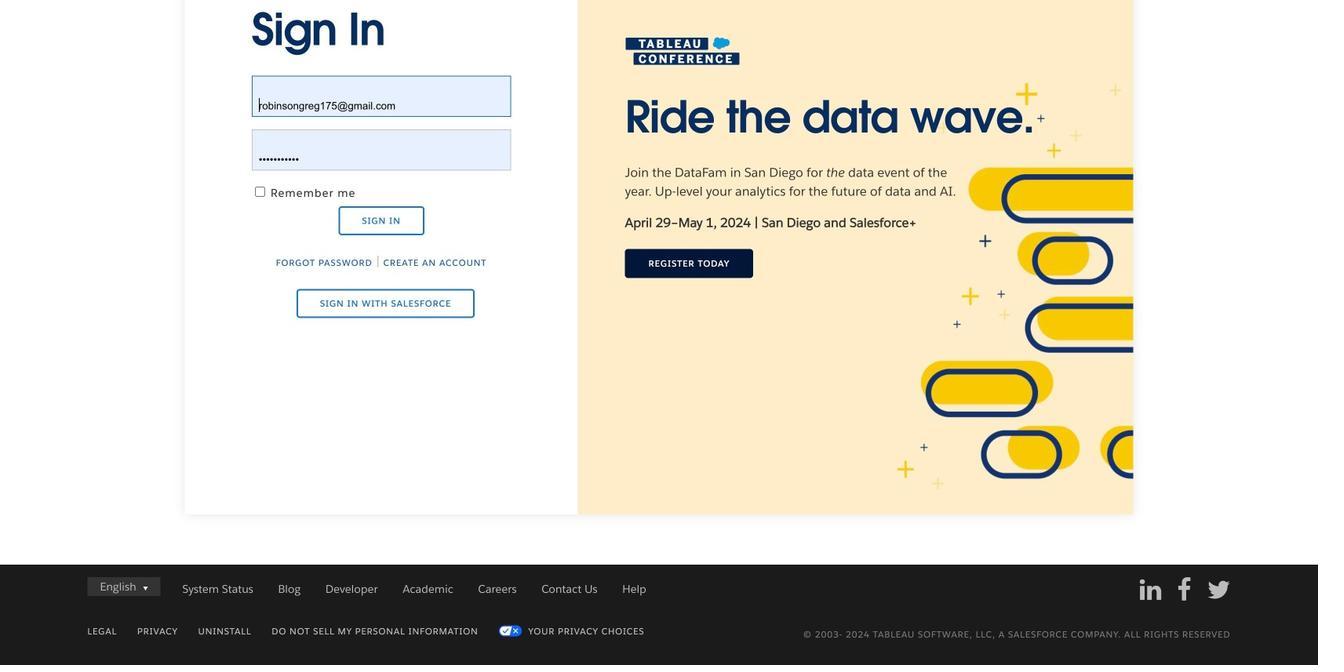 Task type: vqa. For each thing, say whether or not it's contained in the screenshot.
Password password field
yes



Task type: locate. For each thing, give the bounding box(es) containing it.
None checkbox
[[255, 187, 265, 197]]

tableau conference image
[[625, 37, 741, 66]]



Task type: describe. For each thing, give the bounding box(es) containing it.
Email email field
[[252, 76, 511, 117]]

Password password field
[[252, 130, 511, 171]]



